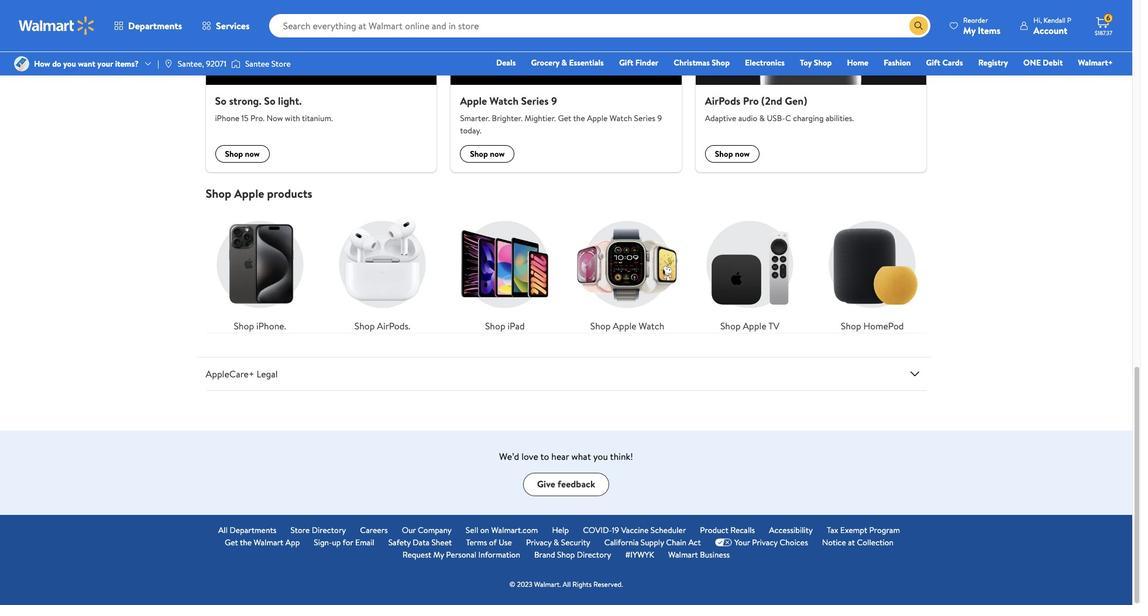 Task type: vqa. For each thing, say whether or not it's contained in the screenshot.
Notice at Collection Request My Personal Information
yes



Task type: locate. For each thing, give the bounding box(es) containing it.
#iywyk link
[[626, 549, 655, 561]]

get down the all departments
[[225, 537, 238, 548]]

0 horizontal spatial privacy
[[526, 537, 552, 548]]

departments up |
[[128, 19, 182, 32]]

brand shop directory
[[535, 549, 612, 561]]

covid-19 vaccine scheduler link
[[583, 524, 686, 537]]

0 horizontal spatial watch
[[490, 94, 519, 108]]

walmart.
[[535, 580, 561, 589]]

shop now inside apple watch series 9 list item
[[470, 148, 505, 160]]

you right do
[[63, 58, 76, 70]]

now inside airpods pro (2nd gen) list item
[[735, 148, 750, 160]]

our company
[[402, 524, 452, 536]]

shop inside apple watch series 9 list item
[[470, 148, 488, 160]]

1 horizontal spatial get
[[558, 113, 572, 124]]

series down finder in the top right of the page
[[635, 113, 656, 124]]

©
[[510, 580, 516, 589]]

so up iphone
[[215, 94, 227, 108]]

of
[[489, 537, 497, 548]]

1 horizontal spatial all
[[563, 580, 571, 589]]

 image for how do you want your items?
[[14, 56, 29, 71]]

brighter.
[[492, 113, 523, 124]]

0 vertical spatial list
[[199, 0, 934, 172]]

1 now from the left
[[245, 148, 260, 160]]

so up now
[[264, 94, 276, 108]]

1 vertical spatial directory
[[577, 549, 612, 561]]

 image for santee, 92071
[[164, 59, 173, 69]]

0 horizontal spatial now
[[245, 148, 260, 160]]

© 2023 walmart. all rights reserved.
[[510, 580, 623, 589]]

1 vertical spatial 9
[[658, 113, 662, 124]]

safety data sheet link
[[389, 537, 452, 549]]

one
[[1024, 57, 1042, 69]]

kendall
[[1044, 15, 1066, 25]]

1 vertical spatial series
[[635, 113, 656, 124]]

1 shop now from the left
[[225, 148, 260, 160]]

6 $187.37
[[1096, 13, 1113, 37]]

now down brighter.
[[490, 148, 505, 160]]

shop inside "so strong. so light." list item
[[225, 148, 243, 160]]

 image
[[14, 56, 29, 71], [164, 59, 173, 69]]

gift left finder in the top right of the page
[[620, 57, 634, 69]]

scheduler
[[651, 524, 686, 536]]

shop now down the adaptive
[[715, 148, 750, 160]]

1 horizontal spatial series
[[635, 113, 656, 124]]

abilities.
[[826, 113, 855, 124]]

1 vertical spatial &
[[760, 113, 765, 124]]

0 horizontal spatial walmart
[[254, 537, 284, 548]]

1 vertical spatial list
[[199, 201, 934, 333]]

homepod
[[864, 320, 905, 332]]

careers link
[[360, 524, 388, 537]]

1 vertical spatial my
[[434, 549, 444, 561]]

1 vertical spatial store
[[291, 524, 310, 536]]

1 horizontal spatial the
[[574, 113, 585, 124]]

9 down finder in the top right of the page
[[658, 113, 662, 124]]

california supply chain act
[[605, 537, 702, 548]]

sign-
[[314, 537, 332, 548]]

at
[[849, 537, 856, 548]]

9 up mightier.
[[552, 94, 557, 108]]

1 horizontal spatial 9
[[658, 113, 662, 124]]

2 gift from the left
[[927, 57, 941, 69]]

help link
[[552, 524, 569, 537]]

grocery
[[531, 57, 560, 69]]

directory down security
[[577, 549, 612, 561]]

2 list from the top
[[199, 201, 934, 333]]

sheet
[[432, 537, 452, 548]]

0 vertical spatial 9
[[552, 94, 557, 108]]

my down sheet
[[434, 549, 444, 561]]

product recalls link
[[701, 524, 756, 537]]

now inside apple watch series 9 list item
[[490, 148, 505, 160]]

terms of use
[[466, 537, 512, 548]]

shop homepod link
[[819, 210, 927, 333]]

3 now from the left
[[735, 148, 750, 160]]

 image
[[231, 58, 241, 70]]

19
[[612, 524, 620, 536]]

search icon image
[[915, 21, 924, 30]]

fashion
[[884, 57, 912, 69]]

walmart business link
[[669, 549, 730, 561]]

so strong. so light. iphone 15 pro. now with titanium.
[[215, 94, 333, 124]]

1 vertical spatial all
[[563, 580, 571, 589]]

|
[[158, 58, 159, 70]]

applecare+ legal image
[[909, 367, 923, 381]]

0 vertical spatial directory
[[312, 524, 346, 536]]

directory up 'sign-'
[[312, 524, 346, 536]]

1 horizontal spatial you
[[594, 450, 608, 463]]

walmart left the app
[[254, 537, 284, 548]]

watch
[[490, 94, 519, 108], [610, 113, 633, 124], [639, 320, 665, 332]]

1 vertical spatial walmart
[[669, 549, 699, 561]]

2 shop now from the left
[[470, 148, 505, 160]]

0 vertical spatial get
[[558, 113, 572, 124]]

0 horizontal spatial you
[[63, 58, 76, 70]]

1 horizontal spatial now
[[490, 148, 505, 160]]

departments button
[[104, 12, 192, 40]]

recalls
[[731, 524, 756, 536]]

6
[[1107, 13, 1111, 23]]

your
[[97, 58, 113, 70]]

departments up get the walmart app link
[[230, 524, 277, 536]]

& right grocery
[[562, 57, 567, 69]]

store up the app
[[291, 524, 310, 536]]

0 horizontal spatial  image
[[14, 56, 29, 71]]

0 horizontal spatial gift
[[620, 57, 634, 69]]

apple
[[460, 94, 487, 108], [587, 113, 608, 124], [234, 186, 264, 202], [613, 320, 637, 332], [743, 320, 767, 332]]

0 horizontal spatial shop now
[[225, 148, 260, 160]]

0 horizontal spatial departments
[[128, 19, 182, 32]]

0 vertical spatial walmart
[[254, 537, 284, 548]]

1 vertical spatial departments
[[230, 524, 277, 536]]

walmart inside the tax exempt program get the walmart app
[[254, 537, 284, 548]]

2 now from the left
[[490, 148, 505, 160]]

0 vertical spatial departments
[[128, 19, 182, 32]]

0 horizontal spatial my
[[434, 549, 444, 561]]

the down the all departments
[[240, 537, 252, 548]]

get inside the tax exempt program get the walmart app
[[225, 537, 238, 548]]

shop ipad link
[[451, 210, 560, 333]]

2 horizontal spatial watch
[[639, 320, 665, 332]]

california
[[605, 537, 639, 548]]

now down pro.
[[245, 148, 260, 160]]

covid-19 vaccine scheduler
[[583, 524, 686, 536]]

gift for gift cards
[[927, 57, 941, 69]]

gift inside gift finder link
[[620, 57, 634, 69]]

airpods.
[[377, 320, 411, 332]]

walmart image
[[19, 16, 95, 35]]

2 vertical spatial &
[[554, 537, 559, 548]]

toy shop link
[[795, 56, 838, 69]]

airpods pro (2nd gen) list item
[[689, 0, 934, 172]]

you right what
[[594, 450, 608, 463]]

 image right |
[[164, 59, 173, 69]]

toy
[[801, 57, 812, 69]]

shop now inside "so strong. so light." list item
[[225, 148, 260, 160]]

mightier.
[[525, 113, 556, 124]]

gift cards link
[[921, 56, 969, 69]]

reserved.
[[594, 580, 623, 589]]

request
[[403, 549, 432, 561]]

home link
[[842, 56, 874, 69]]

& left usb-
[[760, 113, 765, 124]]

1 horizontal spatial walmart
[[669, 549, 699, 561]]

0 horizontal spatial series
[[521, 94, 549, 108]]

walmart+ link
[[1074, 56, 1119, 69]]

0 horizontal spatial so
[[215, 94, 227, 108]]

shop
[[712, 57, 730, 69], [814, 57, 832, 69], [225, 148, 243, 160], [470, 148, 488, 160], [715, 148, 734, 160], [206, 186, 232, 202], [234, 320, 254, 332], [355, 320, 375, 332], [485, 320, 506, 332], [591, 320, 611, 332], [721, 320, 741, 332], [841, 320, 862, 332], [558, 549, 575, 561]]

now for pro
[[735, 148, 750, 160]]

1 horizontal spatial gift
[[927, 57, 941, 69]]

privacy & security
[[526, 537, 591, 548]]

 image left how
[[14, 56, 29, 71]]

departments inside dropdown button
[[128, 19, 182, 32]]

all left rights at the right of page
[[563, 580, 571, 589]]

grocery & essentials
[[531, 57, 604, 69]]

3 shop now from the left
[[715, 148, 750, 160]]

store right 'santee'
[[272, 58, 291, 70]]

the inside apple watch series 9 smarter. brighter. mightier. get the apple watch series 9 today.
[[574, 113, 585, 124]]

0 horizontal spatial get
[[225, 537, 238, 548]]

& for security
[[554, 537, 559, 548]]

so
[[215, 94, 227, 108], [264, 94, 276, 108]]

series up mightier.
[[521, 94, 549, 108]]

0 vertical spatial all
[[218, 524, 228, 536]]

0 vertical spatial my
[[964, 24, 976, 37]]

brand
[[535, 549, 556, 561]]

accessibility link
[[770, 524, 813, 537]]

1 horizontal spatial departments
[[230, 524, 277, 536]]

1 horizontal spatial  image
[[164, 59, 173, 69]]

0 horizontal spatial the
[[240, 537, 252, 548]]

give
[[537, 478, 556, 491]]

1 horizontal spatial privacy
[[753, 537, 778, 548]]

2 vertical spatial watch
[[639, 320, 665, 332]]

1 vertical spatial get
[[225, 537, 238, 548]]

1 vertical spatial the
[[240, 537, 252, 548]]

1 horizontal spatial so
[[264, 94, 276, 108]]

walmart down the chain
[[669, 549, 699, 561]]

all departments link
[[218, 524, 277, 537]]

privacy choices icon image
[[716, 539, 733, 547]]

shop now inside airpods pro (2nd gen) list item
[[715, 148, 750, 160]]

shop now for pro
[[715, 148, 750, 160]]

toy shop
[[801, 57, 832, 69]]

store directory
[[291, 524, 346, 536]]

collection
[[858, 537, 894, 548]]

1 so from the left
[[215, 94, 227, 108]]

privacy right your
[[753, 537, 778, 548]]

all up get the walmart app link
[[218, 524, 228, 536]]

now inside "so strong. so light." list item
[[245, 148, 260, 160]]

the inside the tax exempt program get the walmart app
[[240, 537, 252, 548]]

get inside apple watch series 9 smarter. brighter. mightier. get the apple watch series 9 today.
[[558, 113, 572, 124]]

gift inside gift cards link
[[927, 57, 941, 69]]

& down help
[[554, 537, 559, 548]]

gift
[[620, 57, 634, 69], [927, 57, 941, 69]]

1 gift from the left
[[620, 57, 634, 69]]

shop now down today.
[[470, 148, 505, 160]]

Walmart Site-Wide search field
[[269, 14, 931, 37]]

the right mightier.
[[574, 113, 585, 124]]

1 horizontal spatial &
[[562, 57, 567, 69]]

shop now down 15
[[225, 148, 260, 160]]

gift left cards
[[927, 57, 941, 69]]

list
[[199, 0, 934, 172], [199, 201, 934, 333]]

2 horizontal spatial now
[[735, 148, 750, 160]]

privacy up brand
[[526, 537, 552, 548]]

my inside the "notice at collection request my personal information"
[[434, 549, 444, 561]]

& for essentials
[[562, 57, 567, 69]]

gift for gift finder
[[620, 57, 634, 69]]

terms
[[466, 537, 488, 548]]

shop iphone.
[[234, 320, 286, 332]]

today.
[[460, 125, 482, 137]]

my left items
[[964, 24, 976, 37]]

2 horizontal spatial &
[[760, 113, 765, 124]]

now down audio on the right of page
[[735, 148, 750, 160]]

shop homepod
[[841, 320, 905, 332]]

0 vertical spatial series
[[521, 94, 549, 108]]

2 horizontal spatial shop now
[[715, 148, 750, 160]]

Search search field
[[269, 14, 931, 37]]

0 vertical spatial the
[[574, 113, 585, 124]]

shop apple watch
[[591, 320, 665, 332]]

electronics link
[[740, 56, 791, 69]]

grocery & essentials link
[[526, 56, 610, 69]]

shop now for watch
[[470, 148, 505, 160]]

shop now for strong.
[[225, 148, 260, 160]]

0 horizontal spatial directory
[[312, 524, 346, 536]]

apple watch series 9 list item
[[444, 0, 689, 172]]

we'd
[[500, 450, 520, 463]]

0 vertical spatial &
[[562, 57, 567, 69]]

1 vertical spatial watch
[[610, 113, 633, 124]]

1 horizontal spatial my
[[964, 24, 976, 37]]

get right mightier.
[[558, 113, 572, 124]]

business
[[700, 549, 730, 561]]

1 horizontal spatial directory
[[577, 549, 612, 561]]

1 list from the top
[[199, 0, 934, 172]]

0 horizontal spatial &
[[554, 537, 559, 548]]

directory
[[312, 524, 346, 536], [577, 549, 612, 561]]

0 vertical spatial watch
[[490, 94, 519, 108]]

apple for shop apple tv
[[743, 320, 767, 332]]

1 horizontal spatial shop now
[[470, 148, 505, 160]]



Task type: describe. For each thing, give the bounding box(es) containing it.
tax
[[827, 524, 839, 536]]

walmart business
[[669, 549, 730, 561]]

supply
[[641, 537, 665, 548]]

think!
[[611, 450, 634, 463]]

act
[[689, 537, 702, 548]]

one debit
[[1024, 57, 1064, 69]]

personal
[[446, 549, 477, 561]]

reorder
[[964, 15, 989, 25]]

product
[[701, 524, 729, 536]]

now for strong.
[[245, 148, 260, 160]]

your
[[735, 537, 751, 548]]

feedback
[[558, 478, 596, 491]]

your privacy choices link
[[716, 537, 809, 549]]

christmas shop link
[[669, 56, 736, 69]]

adaptive
[[706, 113, 737, 124]]

walmart+
[[1079, 57, 1114, 69]]

shop ipad
[[485, 320, 525, 332]]

tax exempt program get the walmart app
[[225, 524, 901, 548]]

santee store
[[245, 58, 291, 70]]

notice at collection request my personal information
[[403, 537, 894, 561]]

chain
[[667, 537, 687, 548]]

email
[[355, 537, 375, 548]]

electronics
[[746, 57, 785, 69]]

0 horizontal spatial 9
[[552, 94, 557, 108]]

0 vertical spatial store
[[272, 58, 291, 70]]

apple for shop apple products
[[234, 186, 264, 202]]

sell on walmart.com link
[[466, 524, 538, 537]]

now for watch
[[490, 148, 505, 160]]

gift finder link
[[614, 56, 664, 69]]

1 privacy from the left
[[526, 537, 552, 548]]

apple for shop apple watch
[[613, 320, 637, 332]]

(2nd
[[762, 94, 783, 108]]

hear
[[552, 450, 570, 463]]

all departments
[[218, 524, 277, 536]]

shop airpods.
[[355, 320, 411, 332]]

use
[[499, 537, 512, 548]]

santee
[[245, 58, 270, 70]]

audio
[[739, 113, 758, 124]]

deals link
[[491, 56, 521, 69]]

company
[[418, 524, 452, 536]]

0 vertical spatial you
[[63, 58, 76, 70]]

$187.37
[[1096, 29, 1113, 37]]

registry link
[[974, 56, 1014, 69]]

shop apple tv link
[[696, 210, 805, 333]]

sell on walmart.com
[[466, 524, 538, 536]]

how
[[34, 58, 50, 70]]

cards
[[943, 57, 964, 69]]

home
[[848, 57, 869, 69]]

shop airpods. link
[[328, 210, 437, 333]]

brand shop directory link
[[535, 549, 612, 561]]

1 horizontal spatial watch
[[610, 113, 633, 124]]

pro.
[[251, 113, 265, 124]]

data
[[413, 537, 430, 548]]

terms of use link
[[466, 537, 512, 549]]

#iywyk
[[626, 549, 655, 561]]

on
[[481, 524, 490, 536]]

light.
[[278, 94, 302, 108]]

product recalls
[[701, 524, 756, 536]]

christmas
[[674, 57, 710, 69]]

list containing so strong. so light.
[[199, 0, 934, 172]]

shop iphone. link
[[206, 210, 314, 333]]

california supply chain act link
[[605, 537, 702, 549]]

registry
[[979, 57, 1009, 69]]

give feedback button
[[523, 473, 610, 496]]

0 horizontal spatial all
[[218, 524, 228, 536]]

notice
[[823, 537, 847, 548]]

tax exempt program link
[[827, 524, 901, 537]]

gift finder
[[620, 57, 659, 69]]

legal
[[257, 368, 278, 380]]

sell
[[466, 524, 479, 536]]

your privacy choices
[[735, 537, 809, 548]]

essentials
[[569, 57, 604, 69]]

2 privacy from the left
[[753, 537, 778, 548]]

help
[[552, 524, 569, 536]]

now
[[267, 113, 283, 124]]

deals
[[497, 57, 516, 69]]

tv
[[769, 320, 780, 332]]

sign-up for email
[[314, 537, 375, 548]]

usb-
[[767, 113, 786, 124]]

santee,
[[178, 58, 204, 70]]

love
[[522, 450, 539, 463]]

give feedback
[[537, 478, 596, 491]]

reorder my items
[[964, 15, 1001, 37]]

1 vertical spatial you
[[594, 450, 608, 463]]

security
[[561, 537, 591, 548]]

list containing shop iphone.
[[199, 201, 934, 333]]

to
[[541, 450, 550, 463]]

gen)
[[785, 94, 808, 108]]

2 so from the left
[[264, 94, 276, 108]]

accessibility
[[770, 524, 813, 536]]

2023
[[517, 580, 533, 589]]

notice at collection link
[[823, 537, 894, 549]]

c
[[786, 113, 792, 124]]

store inside store directory link
[[291, 524, 310, 536]]

shop inside airpods pro (2nd gen) list item
[[715, 148, 734, 160]]

so strong. so light. list item
[[199, 0, 444, 172]]

rights
[[573, 580, 592, 589]]

my inside reorder my items
[[964, 24, 976, 37]]

15
[[242, 113, 249, 124]]

& inside airpods pro (2nd gen) adaptive audio & usb-c charging abilities.
[[760, 113, 765, 124]]

want
[[78, 58, 95, 70]]



